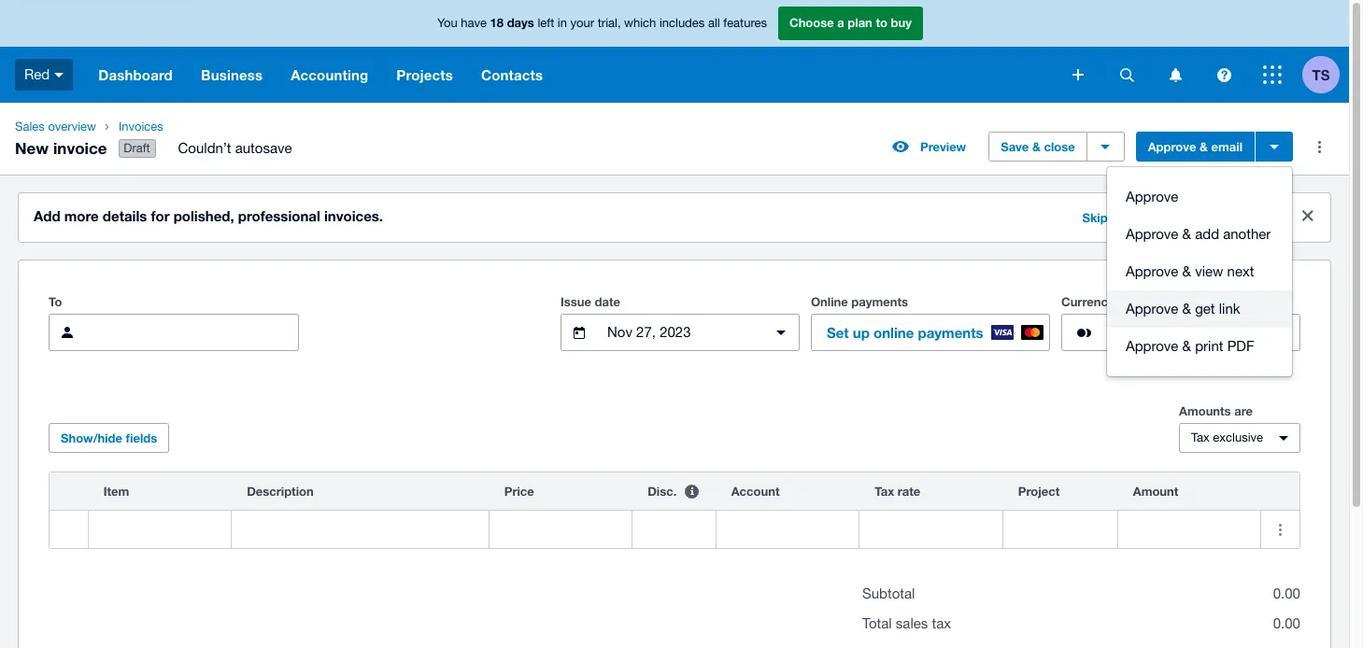 Task type: vqa. For each thing, say whether or not it's contained in the screenshot.
menu
no



Task type: describe. For each thing, give the bounding box(es) containing it.
details inside add details "button"
[[1224, 210, 1262, 225]]

contact element
[[49, 314, 299, 351]]

preview
[[920, 139, 966, 154]]

approve for approve & view next
[[1126, 264, 1179, 279]]

add more details for polished, professional invoices.
[[34, 208, 383, 224]]

contacts
[[481, 66, 543, 83]]

get
[[1195, 301, 1215, 317]]

currency united states dollar
[[1061, 294, 1232, 340]]

price
[[504, 484, 534, 499]]

save & close button
[[989, 132, 1087, 162]]

add
[[1195, 226, 1219, 242]]

project
[[1018, 484, 1060, 499]]

& for print
[[1182, 338, 1191, 354]]

add more details for polished, professional invoices. status
[[19, 194, 1330, 242]]

issue
[[561, 294, 591, 309]]

next
[[1227, 264, 1254, 279]]

united states dollar button
[[1061, 314, 1301, 351]]

approve for approve
[[1126, 189, 1179, 205]]

online
[[874, 324, 914, 341]]

couldn't autosave
[[178, 140, 292, 156]]

pdf
[[1227, 338, 1254, 354]]

close
[[1044, 139, 1075, 154]]

approve for approve & email
[[1148, 139, 1196, 154]]

red button
[[0, 47, 84, 103]]

preview button
[[881, 132, 977, 162]]

sales
[[896, 616, 928, 632]]

amounts
[[1179, 404, 1231, 419]]

0.00 for total sales tax
[[1273, 616, 1300, 632]]

more line item options element
[[1262, 473, 1300, 510]]

to
[[876, 15, 888, 30]]

approve & print pdf button
[[1107, 328, 1292, 365]]

payments inside popup button
[[918, 324, 983, 341]]

business button
[[187, 47, 277, 103]]

invoices link
[[111, 118, 307, 136]]

dashboard link
[[84, 47, 187, 103]]

subtotal
[[862, 586, 915, 602]]

a
[[837, 15, 844, 30]]

trial,
[[598, 16, 621, 30]]

invoices
[[119, 120, 163, 134]]

more date options image
[[762, 314, 800, 351]]

approve & view next
[[1126, 264, 1254, 279]]

approve & add another
[[1126, 226, 1271, 242]]

days
[[507, 15, 534, 30]]

skip
[[1082, 210, 1108, 225]]

you have 18 days left in your trial, which includes all features
[[437, 15, 767, 30]]

add details button
[[1185, 201, 1274, 235]]

tax exclusive
[[1191, 431, 1263, 445]]

couldn't
[[178, 140, 231, 156]]

accounting button
[[277, 47, 382, 103]]

online payments
[[811, 294, 908, 309]]

view
[[1195, 264, 1223, 279]]

tax rate
[[875, 484, 921, 499]]

polished,
[[173, 208, 234, 224]]

show/hide fields
[[61, 431, 157, 446]]

skip for now
[[1082, 210, 1155, 225]]

professional
[[238, 208, 320, 224]]

tax for tax exclusive
[[1191, 431, 1210, 445]]

approve & add another button
[[1107, 216, 1292, 253]]

all
[[708, 16, 720, 30]]

date
[[595, 294, 620, 309]]

banner containing ts
[[0, 0, 1349, 103]]

add for add more details for polished, professional invoices.
[[34, 208, 60, 224]]

approve & get link button
[[1107, 291, 1292, 328]]

skip for now button
[[1071, 203, 1166, 233]]

accounting
[[291, 66, 368, 83]]

more line item options image
[[1262, 511, 1299, 549]]

approve button
[[1107, 179, 1292, 216]]

sales overview link
[[7, 118, 104, 136]]

approve & get link
[[1126, 301, 1240, 317]]

show/hide fields button
[[49, 423, 169, 453]]

exclusive
[[1213, 431, 1263, 445]]

email
[[1211, 139, 1243, 154]]

in
[[558, 16, 567, 30]]

& for close
[[1032, 139, 1041, 154]]

tax for tax rate
[[875, 484, 894, 499]]

overview
[[48, 120, 96, 134]]

rate
[[898, 484, 921, 499]]

projects button
[[382, 47, 467, 103]]

total sales tax
[[862, 616, 951, 632]]

approve for approve & add another
[[1126, 226, 1179, 242]]

18
[[490, 15, 504, 30]]

0 horizontal spatial for
[[151, 208, 170, 224]]

new invoice
[[15, 138, 107, 157]]

draft
[[124, 141, 150, 155]]

invoices.
[[324, 208, 383, 224]]

close image
[[1289, 197, 1327, 235]]

set up online payments
[[827, 324, 983, 341]]

disc.
[[648, 484, 677, 499]]

approve for approve & get link
[[1126, 301, 1179, 317]]

sales overview
[[15, 120, 96, 134]]

another
[[1223, 226, 1271, 242]]

now
[[1131, 210, 1155, 225]]

which
[[624, 16, 656, 30]]



Task type: locate. For each thing, give the bounding box(es) containing it.
details up another
[[1224, 210, 1262, 225]]

autosave
[[235, 140, 292, 156]]

0 vertical spatial 0.00
[[1273, 586, 1300, 602]]

link
[[1219, 301, 1240, 317]]

1 vertical spatial payments
[[918, 324, 983, 341]]

approve & view next button
[[1107, 253, 1292, 291]]

set
[[827, 324, 849, 341]]

& inside approve & get link button
[[1182, 301, 1191, 317]]

list box containing approve
[[1107, 167, 1292, 377]]

& inside the approve & add another button
[[1182, 226, 1191, 242]]

approve inside 'button'
[[1126, 264, 1179, 279]]

Inventory item text field
[[88, 512, 231, 548]]

To text field
[[93, 315, 298, 350]]

0 vertical spatial tax
[[1191, 431, 1210, 445]]

& for view
[[1182, 264, 1191, 279]]

total
[[862, 616, 892, 632]]

tax inside invoice line item list element
[[875, 484, 894, 499]]

group containing approve
[[1107, 167, 1292, 377]]

dollar
[[1195, 324, 1232, 340]]

set up online payments button
[[811, 314, 1050, 351]]

0.00
[[1273, 586, 1300, 602], [1273, 616, 1300, 632]]

tax exclusive button
[[1179, 423, 1301, 453]]

approve & email
[[1148, 139, 1243, 154]]

sales
[[15, 120, 45, 134]]

svg image inside the red popup button
[[54, 73, 64, 77]]

invoice line item list element
[[49, 472, 1301, 549]]

1 horizontal spatial add
[[1197, 210, 1220, 225]]

more
[[64, 208, 99, 224]]

for left now
[[1111, 210, 1127, 225]]

& left email
[[1200, 139, 1208, 154]]

invoice
[[53, 138, 107, 157]]

business
[[201, 66, 263, 83]]

0.00 for subtotal
[[1273, 586, 1300, 602]]

2 0.00 from the top
[[1273, 616, 1300, 632]]

approve for approve & print pdf
[[1126, 338, 1179, 354]]

& for get
[[1182, 301, 1191, 317]]

for left polished,
[[151, 208, 170, 224]]

contacts button
[[467, 47, 557, 103]]

account
[[731, 484, 780, 499]]

& inside approve & view next 'button'
[[1182, 264, 1191, 279]]

add left more
[[34, 208, 60, 224]]

0 horizontal spatial add
[[34, 208, 60, 224]]

united
[[1106, 324, 1147, 340]]

currency
[[1061, 294, 1114, 309]]

approve inside button
[[1126, 226, 1179, 242]]

add inside "button"
[[1197, 210, 1220, 225]]

states
[[1151, 324, 1191, 340]]

svg image up the close
[[1073, 69, 1084, 80]]

plan
[[848, 15, 872, 30]]

list box
[[1107, 167, 1292, 377]]

details right more
[[103, 208, 147, 224]]

1 horizontal spatial svg image
[[1073, 69, 1084, 80]]

banner
[[0, 0, 1349, 103]]

& left print
[[1182, 338, 1191, 354]]

add details
[[1197, 210, 1262, 225]]

1 0.00 from the top
[[1273, 586, 1300, 602]]

& for add
[[1182, 226, 1191, 242]]

more invoice options image
[[1301, 128, 1338, 165]]

dashboard
[[98, 66, 173, 83]]

buy
[[891, 15, 912, 30]]

& inside approve & email button
[[1200, 139, 1208, 154]]

& left view
[[1182, 264, 1191, 279]]

add for add details
[[1197, 210, 1220, 225]]

to
[[49, 294, 62, 309]]

svg image
[[1073, 69, 1084, 80], [54, 73, 64, 77]]

& for email
[[1200, 139, 1208, 154]]

1 vertical spatial 0.00
[[1273, 616, 1300, 632]]

for
[[151, 208, 170, 224], [1111, 210, 1127, 225]]

you
[[437, 16, 458, 30]]

up
[[853, 324, 870, 341]]

tax
[[932, 616, 951, 632]]

approve & print pdf
[[1126, 338, 1254, 354]]

0 horizontal spatial payments
[[851, 294, 908, 309]]

left
[[538, 16, 554, 30]]

print
[[1195, 338, 1223, 354]]

Issue date text field
[[605, 315, 755, 350]]

1 horizontal spatial tax
[[1191, 431, 1210, 445]]

& inside "save & close" button
[[1032, 139, 1041, 154]]

show/hide
[[61, 431, 122, 446]]

1 vertical spatial tax
[[875, 484, 894, 499]]

0 horizontal spatial details
[[103, 208, 147, 224]]

tax
[[1191, 431, 1210, 445], [875, 484, 894, 499]]

approve & email button
[[1136, 132, 1255, 162]]

choose
[[789, 15, 834, 30]]

more information on discount image
[[673, 473, 710, 510]]

& inside approve & print pdf button
[[1182, 338, 1191, 354]]

choose a plan to buy
[[789, 15, 912, 30]]

0 horizontal spatial svg image
[[54, 73, 64, 77]]

1 horizontal spatial for
[[1111, 210, 1127, 225]]

add
[[34, 208, 60, 224], [1197, 210, 1220, 225]]

tax left rate
[[875, 484, 894, 499]]

0 vertical spatial payments
[[851, 294, 908, 309]]

payments right online on the right of the page
[[918, 324, 983, 341]]

payments up online on the right of the page
[[851, 294, 908, 309]]

tax inside popup button
[[1191, 431, 1210, 445]]

online
[[811, 294, 848, 309]]

group
[[1107, 167, 1292, 377]]

None field
[[88, 511, 231, 549]]

have
[[461, 16, 487, 30]]

ts
[[1312, 66, 1330, 83]]

projects
[[396, 66, 453, 83]]

features
[[723, 16, 767, 30]]

Amount field
[[1118, 512, 1261, 548]]

tax down amounts
[[1191, 431, 1210, 445]]

& left add
[[1182, 226, 1191, 242]]

fields
[[126, 431, 157, 446]]

includes
[[660, 16, 705, 30]]

ts button
[[1302, 47, 1349, 103]]

svg image
[[1263, 65, 1282, 84], [1120, 68, 1134, 82], [1169, 68, 1181, 82], [1217, 68, 1231, 82]]

& right save
[[1032, 139, 1041, 154]]

add up add
[[1197, 210, 1220, 225]]

& left get
[[1182, 301, 1191, 317]]

red
[[24, 66, 50, 82]]

approve
[[1148, 139, 1196, 154], [1126, 189, 1179, 205], [1126, 226, 1179, 242], [1126, 264, 1179, 279], [1126, 301, 1179, 317], [1126, 338, 1179, 354]]

amount
[[1133, 484, 1178, 499]]

new
[[15, 138, 49, 157]]

Description text field
[[232, 512, 488, 548]]

for inside the skip for now button
[[1111, 210, 1127, 225]]

svg image right red on the left of page
[[54, 73, 64, 77]]

1 horizontal spatial details
[[1224, 210, 1262, 225]]

0 horizontal spatial tax
[[875, 484, 894, 499]]

1 horizontal spatial payments
[[918, 324, 983, 341]]

&
[[1032, 139, 1041, 154], [1200, 139, 1208, 154], [1182, 226, 1191, 242], [1182, 264, 1191, 279], [1182, 301, 1191, 317], [1182, 338, 1191, 354]]

description
[[247, 484, 314, 499]]



